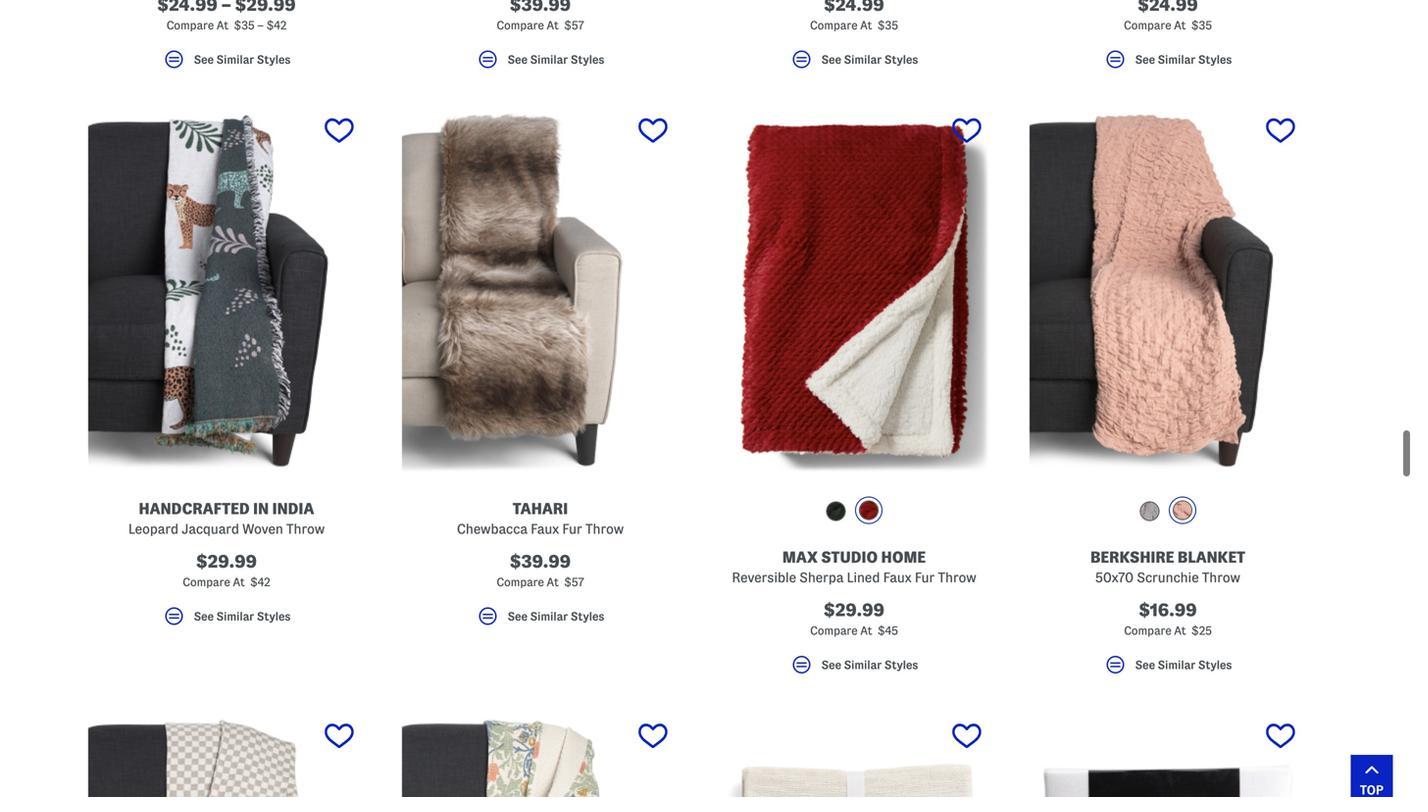 Task type: describe. For each thing, give the bounding box(es) containing it.
see inside the handcrafted in india $24.99 compare at              $35 element
[[822, 53, 842, 66]]

lined
[[847, 571, 880, 585]]

berkshire
[[1091, 549, 1175, 566]]

reversible
[[732, 571, 797, 585]]

styles inside "vellux $39.99 compare at              $57" element
[[571, 53, 605, 66]]

see similar styles inside handcrafted in india leopard jacquard woven throw $29.99 compare at              $42 element
[[194, 611, 291, 623]]

see inside "vellux $39.99 compare at              $57" element
[[508, 53, 528, 66]]

0 vertical spatial $42
[[267, 19, 287, 32]]

throw inside handcrafted in india leopard jacquard woven throw
[[286, 522, 325, 537]]

$39.99
[[510, 552, 571, 572]]

see similar styles inside tahari chewbacca faux fur throw $39.99 compare at              $57 element
[[508, 611, 605, 623]]

compare inside "$16.99 compare at              $25"
[[1125, 625, 1172, 637]]

1 $57 from the top
[[564, 19, 584, 32]]

compare at              $57
[[497, 19, 584, 32]]

$35 for compare at              $35 link corresponding to rachel zoe $24.99 compare at              $35 element at the right top
[[1192, 19, 1213, 32]]

see similar styles inside berkshire blanket 50x70 scrunchie throw $16.99 compare at              $25 element
[[1136, 659, 1233, 671]]

styles inside max studio home reversible sherpa lined faux fur throw $29.99 compare at              $45 element
[[885, 659, 919, 671]]

$39.99 compare at              $57
[[497, 552, 584, 589]]

similar inside tahari chewbacca faux fur throw $39.99 compare at              $57 element
[[530, 611, 568, 623]]

similar inside the handcrafted in india $24.99 compare at              $35 element
[[844, 53, 882, 66]]

similar inside berkshire blanket 50x70 scrunchie throw $16.99 compare at              $25 element
[[1158, 659, 1196, 671]]

similar inside "vellux $39.99 compare at              $57" element
[[530, 53, 568, 66]]

see similar styles inside 'vellux $24.99 – $29.99 compare at              $35 – $42' element
[[194, 53, 291, 66]]

styles inside rachel zoe $24.99 compare at              $35 element
[[1199, 53, 1233, 66]]

compare inside $29.99 compare at              $45
[[811, 625, 858, 637]]

made in portugal small checkered throw image
[[78, 711, 375, 798]]

compare inside $39.99 compare at              $57
[[497, 577, 544, 589]]

faux inside tahari chewbacca faux fur throw
[[531, 522, 559, 537]]

cotton blanket image
[[1020, 711, 1317, 798]]

styles inside handcrafted in india leopard jacquard woven throw $29.99 compare at              $42 element
[[257, 611, 291, 623]]

rachel zoe $24.99 compare at              $35 element
[[1020, 0, 1317, 80]]

reversible sherpa lined faux fur throw image
[[706, 106, 1003, 476]]

compare at              $57 link
[[392, 0, 689, 36]]

similar inside rachel zoe $24.99 compare at              $35 element
[[1158, 53, 1196, 66]]

max studio home reversible sherpa lined faux fur throw $29.99 compare at              $45 element
[[706, 106, 1003, 686]]

compare at              $35 for compare at              $35 link corresponding to rachel zoe $24.99 compare at              $35 element at the right top
[[1124, 19, 1213, 32]]

$35 for compare at              $35 – $42 link
[[234, 19, 255, 32]]

cotton textured stripe throw image
[[706, 711, 1003, 798]]

styles inside 'vellux $24.99 – $29.99 compare at              $35 – $42' element
[[257, 53, 291, 66]]

chateau image
[[1141, 502, 1160, 522]]

–
[[257, 19, 264, 32]]

tahari chewbacca faux fur throw
[[457, 501, 624, 537]]

vellux $24.99 – $29.99 compare at              $35 – $42 element
[[78, 0, 375, 80]]

india
[[272, 501, 314, 518]]

styles inside tahari chewbacca faux fur throw $39.99 compare at              $57 element
[[571, 611, 605, 623]]

see similar styles inside the handcrafted in india $24.99 compare at              $35 element
[[822, 53, 919, 66]]

faux inside the "max studio home reversible sherpa lined faux fur throw"
[[884, 571, 912, 585]]

see inside max studio home reversible sherpa lined faux fur throw $29.99 compare at              $45 element
[[822, 659, 842, 671]]

see similar styles inside "vellux $39.99 compare at              $57" element
[[508, 53, 605, 66]]

$25
[[1192, 625, 1212, 637]]

sherpa
[[800, 571, 844, 585]]

berkshire blanket 50x70 scrunchie throw
[[1091, 549, 1246, 585]]

multi image
[[1173, 501, 1193, 521]]

similar inside handcrafted in india leopard jacquard woven throw $29.99 compare at              $42 element
[[216, 611, 254, 623]]

compare at              $35 – $42 link
[[78, 0, 375, 36]]

home
[[882, 549, 926, 566]]



Task type: locate. For each thing, give the bounding box(es) containing it.
compare at              $35 link
[[706, 0, 1003, 36], [1020, 0, 1317, 36]]

see similar styles button
[[78, 48, 375, 80], [392, 48, 689, 80], [706, 48, 1003, 80], [1020, 48, 1317, 80], [78, 605, 375, 637], [392, 605, 689, 637], [706, 654, 1003, 686], [1020, 654, 1317, 686]]

list box up studio
[[822, 497, 887, 529]]

$35
[[234, 19, 255, 32], [878, 19, 899, 32], [1192, 19, 1213, 32]]

fur inside the "max studio home reversible sherpa lined faux fur throw"
[[915, 571, 935, 585]]

fur down home
[[915, 571, 935, 585]]

styles inside berkshire blanket 50x70 scrunchie throw $16.99 compare at              $25 element
[[1199, 659, 1233, 671]]

0 vertical spatial fur
[[563, 522, 583, 537]]

studio
[[822, 549, 878, 566]]

2 compare at              $35 from the left
[[1124, 19, 1213, 32]]

leopard
[[128, 522, 179, 537]]

1 horizontal spatial fur
[[915, 571, 935, 585]]

1 vertical spatial faux
[[884, 571, 912, 585]]

similar inside max studio home reversible sherpa lined faux fur throw $29.99 compare at              $45 element
[[844, 659, 882, 671]]

faux down tahari
[[531, 522, 559, 537]]

$57 inside $39.99 compare at              $57
[[564, 577, 584, 589]]

0 horizontal spatial $35
[[234, 19, 255, 32]]

see
[[194, 53, 214, 66], [508, 53, 528, 66], [822, 53, 842, 66], [1136, 53, 1156, 66], [194, 611, 214, 623], [508, 611, 528, 623], [822, 659, 842, 671], [1136, 659, 1156, 671]]

red image
[[859, 501, 879, 521]]

0 horizontal spatial compare at              $35
[[810, 19, 899, 32]]

throw inside berkshire blanket 50x70 scrunchie throw
[[1203, 571, 1241, 585]]

list box up berkshire blanket 50x70 scrunchie throw
[[1136, 497, 1201, 529]]

scrunchie
[[1137, 571, 1199, 585]]

styles inside the handcrafted in india $24.99 compare at              $35 element
[[885, 53, 919, 66]]

$29.99 down jacquard
[[196, 552, 257, 572]]

1 horizontal spatial compare at              $35 link
[[1020, 0, 1317, 36]]

$29.99 for in
[[196, 552, 257, 572]]

fur
[[563, 522, 583, 537], [915, 571, 935, 585]]

0 horizontal spatial list box
[[822, 497, 887, 529]]

1 vertical spatial fur
[[915, 571, 935, 585]]

styles
[[257, 53, 291, 66], [571, 53, 605, 66], [885, 53, 919, 66], [1199, 53, 1233, 66], [257, 611, 291, 623], [571, 611, 605, 623], [885, 659, 919, 671], [1199, 659, 1233, 671]]

berkshire blanket 50x70 scrunchie throw $16.99 compare at              $25 element
[[1020, 106, 1317, 686]]

compare at              $35 link for rachel zoe $24.99 compare at              $35 element at the right top
[[1020, 0, 1317, 36]]

0 horizontal spatial faux
[[531, 522, 559, 537]]

green image
[[827, 502, 846, 522]]

vellux $39.99 compare at              $57 element
[[392, 0, 689, 80]]

$42 inside the $29.99 compare at              $42
[[250, 577, 270, 589]]

compare inside the $29.99 compare at              $42
[[183, 577, 230, 589]]

2 $35 from the left
[[878, 19, 899, 32]]

chewbacca faux fur throw image
[[392, 106, 689, 476]]

floral printed textured throw image
[[392, 711, 689, 798]]

see inside rachel zoe $24.99 compare at              $35 element
[[1136, 53, 1156, 66]]

fur inside tahari chewbacca faux fur throw
[[563, 522, 583, 537]]

1 horizontal spatial list box
[[1136, 497, 1201, 529]]

$29.99
[[196, 552, 257, 572], [824, 601, 885, 620]]

50x70 scrunchie throw image
[[1020, 106, 1317, 476]]

blanket
[[1178, 549, 1246, 566]]

faux down home
[[884, 571, 912, 585]]

1 horizontal spatial $35
[[878, 19, 899, 32]]

$42 down woven
[[250, 577, 270, 589]]

see inside 'vellux $24.99 – $29.99 compare at              $35 – $42' element
[[194, 53, 214, 66]]

see inside berkshire blanket 50x70 scrunchie throw $16.99 compare at              $25 element
[[1136, 659, 1156, 671]]

compare at              $35 link for the handcrafted in india $24.99 compare at              $35 element
[[706, 0, 1003, 36]]

$29.99 inside the $29.99 compare at              $42
[[196, 552, 257, 572]]

$45
[[878, 625, 899, 637]]

2 compare at              $35 link from the left
[[1020, 0, 1317, 36]]

$29.99 inside $29.99 compare at              $45
[[824, 601, 885, 620]]

handcrafted in india leopard jacquard woven throw $29.99 compare at              $42 element
[[78, 106, 375, 637]]

$29.99 compare at              $42
[[183, 552, 270, 589]]

$16.99 compare at              $25
[[1125, 601, 1212, 637]]

fur down tahari
[[563, 522, 583, 537]]

throw
[[286, 522, 325, 537], [586, 522, 624, 537], [938, 571, 977, 585], [1203, 571, 1241, 585]]

handcrafted
[[139, 501, 250, 518]]

see similar styles inside max studio home reversible sherpa lined faux fur throw $29.99 compare at              $45 element
[[822, 659, 919, 671]]

$35 for compare at              $35 link corresponding to the handcrafted in india $24.99 compare at              $35 element
[[878, 19, 899, 32]]

see similar styles
[[194, 53, 291, 66], [508, 53, 605, 66], [822, 53, 919, 66], [1136, 53, 1233, 66], [194, 611, 291, 623], [508, 611, 605, 623], [822, 659, 919, 671], [1136, 659, 1233, 671]]

1 horizontal spatial $29.99
[[824, 601, 885, 620]]

$29.99 compare at              $45
[[811, 601, 899, 637]]

compare at              $35 for compare at              $35 link corresponding to the handcrafted in india $24.99 compare at              $35 element
[[810, 19, 899, 32]]

handcrafted in india leopard jacquard woven throw
[[128, 501, 325, 537]]

compare at              $35
[[810, 19, 899, 32], [1124, 19, 1213, 32]]

1 horizontal spatial compare at              $35
[[1124, 19, 1213, 32]]

$29.99 for studio
[[824, 601, 885, 620]]

1 vertical spatial $42
[[250, 577, 270, 589]]

compare
[[166, 19, 214, 32], [497, 19, 544, 32], [810, 19, 858, 32], [1124, 19, 1172, 32], [183, 577, 230, 589], [497, 577, 544, 589], [811, 625, 858, 637], [1125, 625, 1172, 637]]

faux
[[531, 522, 559, 537], [884, 571, 912, 585]]

chewbacca
[[457, 522, 528, 537]]

see inside tahari chewbacca faux fur throw $39.99 compare at              $57 element
[[508, 611, 528, 623]]

tahari
[[513, 501, 568, 518]]

50x70
[[1096, 571, 1134, 585]]

$16.99
[[1139, 601, 1198, 620]]

$42
[[267, 19, 287, 32], [250, 577, 270, 589]]

1 vertical spatial $29.99
[[824, 601, 885, 620]]

0 horizontal spatial fur
[[563, 522, 583, 537]]

throw inside tahari chewbacca faux fur throw
[[586, 522, 624, 537]]

compare at              $35 – $42
[[166, 19, 287, 32]]

2 list box from the left
[[1136, 497, 1201, 529]]

list box inside max studio home reversible sherpa lined faux fur throw $29.99 compare at              $45 element
[[822, 497, 887, 529]]

1 $35 from the left
[[234, 19, 255, 32]]

0 horizontal spatial compare at              $35 link
[[706, 0, 1003, 36]]

list box
[[822, 497, 887, 529], [1136, 497, 1201, 529]]

handcrafted in india $24.99 compare at              $35 element
[[706, 0, 1003, 80]]

0 horizontal spatial $29.99
[[196, 552, 257, 572]]

max studio home reversible sherpa lined faux fur throw
[[732, 549, 977, 585]]

list box inside berkshire blanket 50x70 scrunchie throw $16.99 compare at              $25 element
[[1136, 497, 1201, 529]]

1 compare at              $35 link from the left
[[706, 0, 1003, 36]]

0 vertical spatial faux
[[531, 522, 559, 537]]

jacquard
[[182, 522, 239, 537]]

see similar styles inside rachel zoe $24.99 compare at              $35 element
[[1136, 53, 1233, 66]]

3 $35 from the left
[[1192, 19, 1213, 32]]

1 vertical spatial $57
[[564, 577, 584, 589]]

leopard jacquard woven throw image
[[78, 106, 375, 476]]

woven
[[242, 522, 283, 537]]

2 horizontal spatial $35
[[1192, 19, 1213, 32]]

1 horizontal spatial faux
[[884, 571, 912, 585]]

1 list box from the left
[[822, 497, 887, 529]]

$42 right –
[[267, 19, 287, 32]]

similar inside 'vellux $24.99 – $29.99 compare at              $35 – $42' element
[[216, 53, 254, 66]]

list box for $16.99
[[1136, 497, 1201, 529]]

similar
[[216, 53, 254, 66], [530, 53, 568, 66], [844, 53, 882, 66], [1158, 53, 1196, 66], [216, 611, 254, 623], [530, 611, 568, 623], [844, 659, 882, 671], [1158, 659, 1196, 671]]

in
[[253, 501, 269, 518]]

1 compare at              $35 from the left
[[810, 19, 899, 32]]

0 vertical spatial $57
[[564, 19, 584, 32]]

max
[[783, 549, 818, 566]]

list box for $29.99
[[822, 497, 887, 529]]

throw inside the "max studio home reversible sherpa lined faux fur throw"
[[938, 571, 977, 585]]

$29.99 down lined
[[824, 601, 885, 620]]

2 $57 from the top
[[564, 577, 584, 589]]

see inside handcrafted in india leopard jacquard woven throw $29.99 compare at              $42 element
[[194, 611, 214, 623]]

tahari chewbacca faux fur throw $39.99 compare at              $57 element
[[392, 106, 689, 637]]

$57
[[564, 19, 584, 32], [564, 577, 584, 589]]

0 vertical spatial $29.99
[[196, 552, 257, 572]]



Task type: vqa. For each thing, say whether or not it's contained in the screenshot.
terms inside YOU MAY RETURN MERCHANDISE PURCHASED IN-STORE TO ANY OPEN MARSHALLS STORE WITHIN 30 DAYS OF PURCHASE. OUR RETURN POLICIES ARE ALWAYS SUBJECT TO LOCAL, STATE AND FEDERAL RESTRICTIONS. ALL OTHER TERMS OF OUR STANDARD RETURN POLICY APPLY.
no



